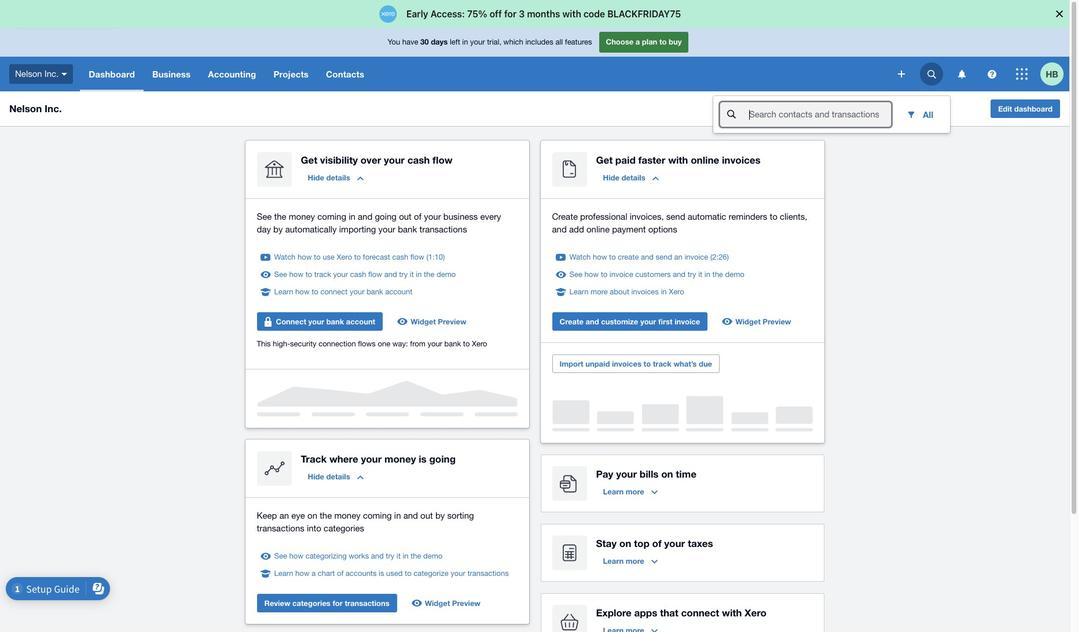 Task type: describe. For each thing, give the bounding box(es) containing it.
time
[[676, 468, 697, 481]]

your right 'importing'
[[378, 225, 396, 235]]

automatic
[[688, 212, 726, 222]]

1 vertical spatial invoice
[[610, 270, 633, 279]]

0 horizontal spatial try
[[386, 552, 394, 561]]

dashboard
[[1014, 104, 1053, 114]]

1 horizontal spatial svg image
[[927, 70, 936, 78]]

get for get paid faster with online invoices
[[596, 154, 613, 166]]

2 horizontal spatial it
[[699, 270, 703, 279]]

features
[[565, 38, 592, 46]]

watch how to use xero to forecast cash flow (1:10)
[[274, 253, 445, 262]]

create and customize your first invoice
[[560, 317, 700, 327]]

and inside button
[[586, 317, 599, 327]]

the down (2:26)
[[713, 270, 723, 279]]

the inside see the money coming in and going out of your business every day by automatically importing your bank transactions
[[274, 212, 286, 222]]

1 vertical spatial cash
[[392, 253, 408, 262]]

in inside see the money coming in and going out of your business every day by automatically importing your bank transactions
[[349, 212, 355, 222]]

the up categorize
[[411, 552, 421, 561]]

includes
[[525, 38, 554, 46]]

widget for flow
[[411, 317, 436, 327]]

choose
[[606, 37, 634, 46]]

money inside see the money coming in and going out of your business every day by automatically importing your bank transactions
[[289, 212, 315, 222]]

create for create and customize your first invoice
[[560, 317, 584, 327]]

bank inside button
[[326, 317, 344, 327]]

paid
[[615, 154, 636, 166]]

all
[[556, 38, 563, 46]]

1 horizontal spatial svg image
[[988, 70, 996, 78]]

hide details for where
[[308, 473, 350, 482]]

demo up categorize
[[423, 552, 443, 561]]

business
[[443, 212, 478, 222]]

automatically
[[285, 225, 337, 235]]

create professional invoices, send automatic reminders to clients, and add online payment options
[[552, 212, 808, 235]]

money inside keep an eye on the money coming in and out by sorting transactions into categories
[[334, 511, 361, 521]]

2 vertical spatial cash
[[350, 270, 366, 279]]

1 horizontal spatial online
[[691, 154, 719, 166]]

invoices preview bar graph image
[[552, 397, 813, 432]]

to inside create professional invoices, send automatic reminders to clients, and add online payment options
[[770, 212, 778, 222]]

inc. inside popup button
[[44, 69, 59, 79]]

preview for get paid faster with online invoices
[[763, 317, 791, 327]]

keep an eye on the money coming in and out by sorting transactions into categories
[[257, 511, 474, 534]]

nelson inside popup button
[[15, 69, 42, 79]]

over
[[361, 154, 381, 166]]

dashboard link
[[80, 57, 144, 91]]

apps
[[634, 607, 657, 620]]

payment
[[612, 225, 646, 235]]

demo down (2:26)
[[725, 270, 745, 279]]

used
[[386, 570, 403, 579]]

more for your
[[626, 488, 644, 497]]

your inside you have 30 days left in your trial, which includes all features
[[470, 38, 485, 46]]

on for time
[[661, 468, 673, 481]]

0 horizontal spatial is
[[379, 570, 384, 579]]

learn how to connect your bank account link
[[274, 287, 413, 298]]

of inside see the money coming in and going out of your business every day by automatically importing your bank transactions
[[414, 212, 422, 222]]

watch how to create and send an invoice (2:26) link
[[570, 252, 729, 263]]

first
[[658, 317, 673, 327]]

and right customers
[[673, 270, 686, 279]]

and inside keep an eye on the money coming in and out by sorting transactions into categories
[[403, 511, 418, 521]]

in inside see how to invoice customers and try it in the demo link
[[705, 270, 711, 279]]

transactions inside see the money coming in and going out of your business every day by automatically importing your bank transactions
[[420, 225, 467, 235]]

transactions inside button
[[345, 599, 390, 609]]

contacts button
[[317, 57, 373, 91]]

dashboard
[[89, 69, 135, 79]]

2 vertical spatial of
[[337, 570, 344, 579]]

accounting button
[[199, 57, 265, 91]]

learn down pay
[[603, 488, 624, 497]]

learn how a chart of accounts is used to categorize your transactions link
[[274, 569, 509, 580]]

use
[[323, 253, 335, 262]]

out inside see the money coming in and going out of your business every day by automatically importing your bank transactions
[[399, 212, 412, 222]]

0 vertical spatial invoices
[[722, 154, 761, 166]]

review categories for transactions button
[[257, 595, 397, 613]]

create and customize your first invoice button
[[552, 313, 708, 331]]

30
[[420, 37, 429, 46]]

coming inside see the money coming in and going out of your business every day by automatically importing your bank transactions
[[317, 212, 346, 222]]

reminders
[[729, 212, 767, 222]]

2 horizontal spatial flow
[[433, 154, 453, 166]]

flows
[[358, 340, 376, 349]]

see for see the money coming in and going out of your business every day by automatically importing your bank transactions
[[257, 212, 272, 222]]

your left first
[[640, 317, 656, 327]]

to up learn more about invoices in xero
[[601, 270, 608, 279]]

details for paid
[[622, 173, 645, 182]]

see the money coming in and going out of your business every day by automatically importing your bank transactions
[[257, 212, 501, 235]]

track inside button
[[653, 360, 672, 369]]

and down forecast
[[384, 270, 397, 279]]

add-ons icon image
[[552, 606, 587, 633]]

review
[[264, 599, 290, 609]]

0 horizontal spatial it
[[397, 552, 401, 561]]

1 horizontal spatial try
[[399, 270, 408, 279]]

clients,
[[780, 212, 808, 222]]

0 horizontal spatial a
[[312, 570, 316, 579]]

all button
[[898, 103, 943, 126]]

this
[[257, 340, 271, 349]]

day
[[257, 225, 271, 235]]

this high-security connection flows one way: from your bank to xero
[[257, 340, 487, 349]]

projects
[[274, 69, 309, 79]]

account inside button
[[346, 317, 375, 327]]

your up the learn how to connect your bank account
[[333, 270, 348, 279]]

how for connect
[[295, 288, 310, 296]]

in inside keep an eye on the money coming in and out by sorting transactions into categories
[[394, 511, 401, 521]]

bills icon image
[[552, 467, 587, 501]]

review categories for transactions
[[264, 599, 390, 609]]

categorize
[[414, 570, 449, 579]]

to left create
[[609, 253, 616, 262]]

get for get visibility over your cash flow
[[301, 154, 317, 166]]

details for where
[[326, 473, 350, 482]]

to right from
[[463, 340, 470, 349]]

your right the connect
[[308, 317, 324, 327]]

0 horizontal spatial track
[[314, 270, 331, 279]]

in inside "learn more about invoices in xero" link
[[661, 288, 667, 296]]

bank right from
[[444, 340, 461, 349]]

your down see how to track your cash flow and try it in the demo link in the left of the page
[[350, 288, 365, 296]]

see for see how to track your cash flow and try it in the demo
[[274, 270, 287, 279]]

1 vertical spatial of
[[652, 538, 662, 550]]

import unpaid invoices to track what's due button
[[552, 355, 720, 374]]

watch how to use xero to forecast cash flow (1:10) link
[[274, 252, 445, 263]]

by inside keep an eye on the money coming in and out by sorting transactions into categories
[[435, 511, 445, 521]]

connect
[[276, 317, 306, 327]]

demo down (1:10) on the top of page
[[437, 270, 456, 279]]

invoices inside "learn more about invoices in xero" link
[[631, 288, 659, 296]]

explore apps that connect with xero
[[596, 607, 767, 620]]

how for track
[[289, 270, 303, 279]]

choose a plan to buy
[[606, 37, 682, 46]]

plan
[[642, 37, 657, 46]]

invoices icon image
[[552, 152, 587, 187]]

1 vertical spatial going
[[429, 453, 456, 466]]

taxes icon image
[[552, 536, 587, 571]]

learn more about invoices in xero link
[[570, 287, 684, 298]]

nelson inc. button
[[0, 57, 80, 91]]

bank inside see the money coming in and going out of your business every day by automatically importing your bank transactions
[[398, 225, 417, 235]]

stay
[[596, 538, 617, 550]]

projects button
[[265, 57, 317, 91]]

due
[[699, 360, 712, 369]]

learn more for your
[[603, 488, 644, 497]]

bank down see how to track your cash flow and try it in the demo link in the left of the page
[[367, 288, 383, 296]]

1 horizontal spatial it
[[410, 270, 414, 279]]

and inside see the money coming in and going out of your business every day by automatically importing your bank transactions
[[358, 212, 373, 222]]

banking preview line graph image
[[257, 382, 517, 417]]

security
[[290, 340, 317, 349]]

learn for bank
[[274, 288, 293, 296]]

hide for visibility
[[308, 173, 324, 182]]

import unpaid invoices to track what's due
[[560, 360, 712, 369]]

the down (1:10) on the top of page
[[424, 270, 435, 279]]

track
[[301, 453, 327, 466]]

hide for where
[[308, 473, 324, 482]]

the inside keep an eye on the money coming in and out by sorting transactions into categories
[[320, 511, 332, 521]]

see how to track your cash flow and try it in the demo link
[[274, 269, 456, 281]]

unpaid
[[586, 360, 610, 369]]

learn more for on
[[603, 557, 644, 566]]

learn more button for on
[[596, 552, 665, 571]]

2 horizontal spatial money
[[385, 453, 416, 466]]

0 vertical spatial cash
[[407, 154, 430, 166]]

learn more button for your
[[596, 483, 665, 501]]

bills
[[640, 468, 659, 481]]

connect your bank account button
[[257, 313, 383, 331]]

your right the where
[[361, 453, 382, 466]]

an inside watch how to create and send an invoice (2:26) link
[[674, 253, 683, 262]]

watch for get visibility over your cash flow
[[274, 253, 296, 262]]

from
[[410, 340, 426, 349]]

create
[[618, 253, 639, 262]]

to right used
[[405, 570, 412, 579]]

buy
[[669, 37, 682, 46]]

Search contacts and transactions search field
[[748, 104, 891, 126]]

none search field inside all group
[[720, 102, 891, 127]]

what's
[[674, 360, 697, 369]]

banner containing hb
[[0, 28, 1070, 133]]

see how to track your cash flow and try it in the demo
[[274, 270, 456, 279]]

and up customers
[[641, 253, 654, 262]]

that
[[660, 607, 679, 620]]

widget preview for flow
[[411, 317, 466, 327]]

your right the over
[[384, 154, 405, 166]]

how for invoice
[[585, 270, 599, 279]]

accounting
[[208, 69, 256, 79]]

top
[[634, 538, 650, 550]]

(2:26)
[[711, 253, 729, 262]]

(1:10)
[[426, 253, 445, 262]]

import
[[560, 360, 584, 369]]

all
[[923, 109, 934, 120]]

see how to invoice customers and try it in the demo
[[570, 270, 745, 279]]

how for works
[[289, 552, 303, 561]]



Task type: vqa. For each thing, say whether or not it's contained in the screenshot.
"Hide details" for visibility
yes



Task type: locate. For each thing, give the bounding box(es) containing it.
of right top
[[652, 538, 662, 550]]

0 horizontal spatial of
[[337, 570, 344, 579]]

0 vertical spatial online
[[691, 154, 719, 166]]

categories inside button
[[293, 599, 331, 609]]

0 vertical spatial on
[[661, 468, 673, 481]]

out inside keep an eye on the money coming in and out by sorting transactions into categories
[[420, 511, 433, 521]]

0 horizontal spatial online
[[587, 225, 610, 235]]

widget
[[411, 317, 436, 327], [736, 317, 761, 327], [425, 599, 450, 609]]

send up 'options'
[[666, 212, 685, 222]]

0 vertical spatial send
[[666, 212, 685, 222]]

send inside create professional invoices, send automatic reminders to clients, and add online payment options
[[666, 212, 685, 222]]

1 vertical spatial on
[[308, 511, 317, 521]]

widget preview for invoices
[[736, 317, 791, 327]]

2 vertical spatial money
[[334, 511, 361, 521]]

chart
[[318, 570, 335, 579]]

more
[[591, 288, 608, 296], [626, 488, 644, 497], [626, 557, 644, 566]]

2 vertical spatial invoices
[[612, 360, 642, 369]]

more down pay your bills on time
[[626, 488, 644, 497]]

1 horizontal spatial a
[[636, 37, 640, 46]]

0 vertical spatial going
[[375, 212, 397, 222]]

all group
[[713, 96, 950, 133]]

hide details for visibility
[[308, 173, 350, 182]]

2 horizontal spatial try
[[688, 270, 696, 279]]

0 vertical spatial flow
[[433, 154, 453, 166]]

0 horizontal spatial flow
[[368, 270, 382, 279]]

0 vertical spatial learn more
[[603, 488, 644, 497]]

explore
[[596, 607, 632, 620]]

how for use
[[298, 253, 312, 262]]

get visibility over your cash flow
[[301, 154, 453, 166]]

0 horizontal spatial an
[[280, 511, 289, 521]]

to up the learn how to connect your bank account
[[306, 270, 312, 279]]

watch for get paid faster with online invoices
[[570, 253, 591, 262]]

learn more button
[[596, 483, 665, 501], [596, 552, 665, 571]]

add
[[569, 225, 584, 235]]

your right categorize
[[451, 570, 465, 579]]

send up see how to invoice customers and try it in the demo at the right of the page
[[656, 253, 672, 262]]

by left sorting
[[435, 511, 445, 521]]

how inside watch how to use xero to forecast cash flow (1:10) link
[[298, 253, 312, 262]]

svg image left dashboard link
[[62, 73, 67, 76]]

learn more about invoices in xero
[[570, 288, 684, 296]]

on up into
[[308, 511, 317, 521]]

0 vertical spatial nelson
[[15, 69, 42, 79]]

bank right 'importing'
[[398, 225, 417, 235]]

try right customers
[[688, 270, 696, 279]]

is
[[419, 453, 427, 466], [379, 570, 384, 579]]

1 vertical spatial out
[[420, 511, 433, 521]]

0 vertical spatial inc.
[[44, 69, 59, 79]]

your right from
[[428, 340, 442, 349]]

money up see how categorizing works and try it in the demo
[[334, 511, 361, 521]]

0 horizontal spatial by
[[273, 225, 283, 235]]

it
[[410, 270, 414, 279], [699, 270, 703, 279], [397, 552, 401, 561]]

your
[[470, 38, 485, 46], [384, 154, 405, 166], [424, 212, 441, 222], [378, 225, 396, 235], [333, 270, 348, 279], [350, 288, 365, 296], [308, 317, 324, 327], [640, 317, 656, 327], [428, 340, 442, 349], [361, 453, 382, 466], [616, 468, 637, 481], [664, 538, 685, 550], [451, 570, 465, 579]]

to inside button
[[644, 360, 651, 369]]

track money icon image
[[257, 452, 292, 486]]

svg image up edit dashboard button
[[988, 70, 996, 78]]

about
[[610, 288, 629, 296]]

1 vertical spatial with
[[722, 607, 742, 620]]

widget preview button for flow
[[392, 313, 473, 331]]

1 horizontal spatial get
[[596, 154, 613, 166]]

inc.
[[44, 69, 59, 79], [45, 102, 62, 115]]

on left top
[[620, 538, 631, 550]]

2 vertical spatial invoice
[[675, 317, 700, 327]]

watch down add at right top
[[570, 253, 591, 262]]

business
[[152, 69, 191, 79]]

1 horizontal spatial by
[[435, 511, 445, 521]]

0 vertical spatial of
[[414, 212, 422, 222]]

0 horizontal spatial svg image
[[62, 73, 67, 76]]

details down 'paid' at right top
[[622, 173, 645, 182]]

None search field
[[720, 102, 891, 127]]

create up add at right top
[[552, 212, 578, 222]]

hb
[[1046, 69, 1058, 79]]

svg image
[[927, 70, 936, 78], [958, 70, 966, 78], [898, 71, 905, 78]]

you
[[388, 38, 400, 46]]

hide details button for visibility
[[301, 169, 370, 187]]

see
[[257, 212, 272, 222], [274, 270, 287, 279], [570, 270, 583, 279], [274, 552, 287, 561]]

track where your money is going
[[301, 453, 456, 466]]

0 horizontal spatial get
[[301, 154, 317, 166]]

hide details down the visibility
[[308, 173, 350, 182]]

navigation
[[80, 57, 890, 91]]

more down top
[[626, 557, 644, 566]]

2 horizontal spatial svg image
[[958, 70, 966, 78]]

1 horizontal spatial watch
[[570, 253, 591, 262]]

banking icon image
[[257, 152, 292, 187]]

pay your bills on time
[[596, 468, 697, 481]]

how inside see how categorizing works and try it in the demo link
[[289, 552, 303, 561]]

svg image
[[1016, 68, 1028, 80], [988, 70, 996, 78], [62, 73, 67, 76]]

learn more down the stay
[[603, 557, 644, 566]]

1 vertical spatial money
[[385, 453, 416, 466]]

account up flows
[[346, 317, 375, 327]]

hide details button for where
[[301, 468, 370, 486]]

your right pay
[[616, 468, 637, 481]]

create inside create professional invoices, send automatic reminders to clients, and add online payment options
[[552, 212, 578, 222]]

1 horizontal spatial is
[[419, 453, 427, 466]]

see how to invoice customers and try it in the demo link
[[570, 269, 745, 281]]

every
[[480, 212, 501, 222]]

dialog
[[0, 0, 1078, 28]]

0 vertical spatial with
[[668, 154, 688, 166]]

account
[[385, 288, 413, 296], [346, 317, 375, 327]]

online right faster
[[691, 154, 719, 166]]

1 learn more button from the top
[[596, 483, 665, 501]]

connect your bank account
[[276, 317, 375, 327]]

track down use
[[314, 270, 331, 279]]

hide down the track
[[308, 473, 324, 482]]

2 watch from the left
[[570, 253, 591, 262]]

track left what's
[[653, 360, 672, 369]]

it down watch how to use xero to forecast cash flow (1:10) link
[[410, 270, 414, 279]]

for
[[333, 599, 343, 609]]

an left eye
[[280, 511, 289, 521]]

0 vertical spatial categories
[[324, 524, 364, 534]]

hide details button down the visibility
[[301, 169, 370, 187]]

in inside see how to track your cash flow and try it in the demo link
[[416, 270, 422, 279]]

1 vertical spatial invoices
[[631, 288, 659, 296]]

learn how to connect your bank account
[[274, 288, 413, 296]]

forecast
[[363, 253, 390, 262]]

in
[[462, 38, 468, 46], [349, 212, 355, 222], [416, 270, 422, 279], [705, 270, 711, 279], [661, 288, 667, 296], [394, 511, 401, 521], [403, 552, 409, 561]]

online inside create professional invoices, send automatic reminders to clients, and add online payment options
[[587, 225, 610, 235]]

1 vertical spatial track
[[653, 360, 672, 369]]

svg image left hb
[[1016, 68, 1028, 80]]

high-
[[273, 340, 290, 349]]

try down watch how to use xero to forecast cash flow (1:10) link
[[399, 270, 408, 279]]

2 vertical spatial more
[[626, 557, 644, 566]]

learn up review
[[274, 570, 293, 579]]

see down keep
[[274, 552, 287, 561]]

transactions inside keep an eye on the money coming in and out by sorting transactions into categories
[[257, 524, 304, 534]]

trial,
[[487, 38, 502, 46]]

2 horizontal spatial of
[[652, 538, 662, 550]]

coming up automatically at top
[[317, 212, 346, 222]]

watch down automatically at top
[[274, 253, 296, 262]]

to
[[660, 37, 667, 46], [770, 212, 778, 222], [314, 253, 321, 262], [354, 253, 361, 262], [609, 253, 616, 262], [306, 270, 312, 279], [601, 270, 608, 279], [312, 288, 318, 296], [463, 340, 470, 349], [644, 360, 651, 369], [405, 570, 412, 579]]

1 horizontal spatial going
[[429, 453, 456, 466]]

0 horizontal spatial going
[[375, 212, 397, 222]]

details down the visibility
[[326, 173, 350, 182]]

learn more button down top
[[596, 552, 665, 571]]

and inside create professional invoices, send automatic reminders to clients, and add online payment options
[[552, 225, 567, 235]]

works
[[349, 552, 369, 561]]

out left business
[[399, 212, 412, 222]]

options
[[648, 225, 677, 235]]

connect
[[320, 288, 348, 296], [681, 607, 719, 620]]

1 vertical spatial send
[[656, 253, 672, 262]]

get left 'paid' at right top
[[596, 154, 613, 166]]

nelson inc. inside popup button
[[15, 69, 59, 79]]

invoices inside import unpaid invoices to track what's due button
[[612, 360, 642, 369]]

svg image inside nelson inc. popup button
[[62, 73, 67, 76]]

hide for paid
[[603, 173, 620, 182]]

2 learn more from the top
[[603, 557, 644, 566]]

how for create
[[593, 253, 607, 262]]

transactions right 'for'
[[345, 599, 390, 609]]

and left add at right top
[[552, 225, 567, 235]]

widget preview
[[411, 317, 466, 327], [736, 317, 791, 327], [425, 599, 481, 609]]

0 vertical spatial is
[[419, 453, 427, 466]]

categories inside keep an eye on the money coming in and out by sorting transactions into categories
[[324, 524, 364, 534]]

0 vertical spatial money
[[289, 212, 315, 222]]

1 vertical spatial nelson inc.
[[9, 102, 62, 115]]

0 vertical spatial more
[[591, 288, 608, 296]]

1 vertical spatial flow
[[410, 253, 424, 262]]

get paid faster with online invoices
[[596, 154, 761, 166]]

importing
[[339, 225, 376, 235]]

2 learn more button from the top
[[596, 552, 665, 571]]

0 vertical spatial create
[[552, 212, 578, 222]]

0 horizontal spatial coming
[[317, 212, 346, 222]]

1 horizontal spatial money
[[334, 511, 361, 521]]

widget for invoices
[[736, 317, 761, 327]]

faster
[[638, 154, 666, 166]]

2 vertical spatial flow
[[368, 270, 382, 279]]

invoices up reminders
[[722, 154, 761, 166]]

flow
[[433, 154, 453, 166], [410, 253, 424, 262], [368, 270, 382, 279]]

money right the where
[[385, 453, 416, 466]]

learn for xero
[[570, 288, 589, 296]]

and right works
[[371, 552, 384, 561]]

see how categorizing works and try it in the demo
[[274, 552, 443, 561]]

1 vertical spatial by
[[435, 511, 445, 521]]

by right day
[[273, 225, 283, 235]]

0 vertical spatial nelson inc.
[[15, 69, 59, 79]]

1 horizontal spatial out
[[420, 511, 433, 521]]

1 get from the left
[[301, 154, 317, 166]]

categories left 'for'
[[293, 599, 331, 609]]

1 vertical spatial a
[[312, 570, 316, 579]]

on
[[661, 468, 673, 481], [308, 511, 317, 521], [620, 538, 631, 550]]

edit
[[998, 104, 1012, 114]]

get left the visibility
[[301, 154, 317, 166]]

learn down the stay
[[603, 557, 624, 566]]

get
[[301, 154, 317, 166], [596, 154, 613, 166]]

watch how to create and send an invoice (2:26)
[[570, 253, 729, 262]]

1 learn more from the top
[[603, 488, 644, 497]]

transactions right categorize
[[468, 570, 509, 579]]

bank
[[398, 225, 417, 235], [367, 288, 383, 296], [326, 317, 344, 327], [444, 340, 461, 349]]

invoice right first
[[675, 317, 700, 327]]

how inside see how to invoice customers and try it in the demo link
[[585, 270, 599, 279]]

on inside keep an eye on the money coming in and out by sorting transactions into categories
[[308, 511, 317, 521]]

0 horizontal spatial svg image
[[898, 71, 905, 78]]

xero
[[337, 253, 352, 262], [669, 288, 684, 296], [472, 340, 487, 349], [745, 607, 767, 620]]

how inside 'learn how a chart of accounts is used to categorize your transactions' link
[[295, 570, 310, 579]]

coming up works
[[363, 511, 392, 521]]

details for visibility
[[326, 173, 350, 182]]

edit dashboard button
[[991, 100, 1060, 118]]

invoices,
[[630, 212, 664, 222]]

you have 30 days left in your trial, which includes all features
[[388, 37, 592, 46]]

1 vertical spatial connect
[[681, 607, 719, 620]]

how inside learn how to connect your bank account link
[[295, 288, 310, 296]]

edit dashboard
[[998, 104, 1053, 114]]

to inside banner
[[660, 37, 667, 46]]

0 vertical spatial learn more button
[[596, 483, 665, 501]]

create inside button
[[560, 317, 584, 327]]

online down professional
[[587, 225, 610, 235]]

by inside see the money coming in and going out of your business every day by automatically importing your bank transactions
[[273, 225, 283, 235]]

invoice left (2:26)
[[685, 253, 708, 262]]

preview
[[438, 317, 466, 327], [763, 317, 791, 327], [452, 599, 481, 609]]

2 horizontal spatial svg image
[[1016, 68, 1028, 80]]

more for on
[[626, 557, 644, 566]]

1 vertical spatial account
[[346, 317, 375, 327]]

to left clients,
[[770, 212, 778, 222]]

hide details button down the where
[[301, 468, 370, 486]]

1 vertical spatial is
[[379, 570, 384, 579]]

connect for with
[[681, 607, 719, 620]]

0 horizontal spatial connect
[[320, 288, 348, 296]]

1 watch from the left
[[274, 253, 296, 262]]

hide details button down 'paid' at right top
[[596, 169, 666, 187]]

customers
[[635, 270, 671, 279]]

1 horizontal spatial connect
[[681, 607, 719, 620]]

see inside see the money coming in and going out of your business every day by automatically importing your bank transactions
[[257, 212, 272, 222]]

and left sorting
[[403, 511, 418, 521]]

1 vertical spatial coming
[[363, 511, 392, 521]]

0 horizontal spatial money
[[289, 212, 315, 222]]

1 horizontal spatial account
[[385, 288, 413, 296]]

customize
[[601, 317, 638, 327]]

have
[[402, 38, 418, 46]]

a inside banner
[[636, 37, 640, 46]]

1 vertical spatial nelson
[[9, 102, 42, 115]]

days
[[431, 37, 448, 46]]

bank up connection
[[326, 317, 344, 327]]

accounts
[[346, 570, 377, 579]]

1 horizontal spatial with
[[722, 607, 742, 620]]

0 vertical spatial coming
[[317, 212, 346, 222]]

your left business
[[424, 212, 441, 222]]

watch
[[274, 253, 296, 262], [570, 253, 591, 262]]

and up 'importing'
[[358, 212, 373, 222]]

your left trial,
[[470, 38, 485, 46]]

to up connect your bank account button
[[312, 288, 318, 296]]

2 vertical spatial on
[[620, 538, 631, 550]]

preview for get visibility over your cash flow
[[438, 317, 466, 327]]

of left business
[[414, 212, 422, 222]]

coming inside keep an eye on the money coming in and out by sorting transactions into categories
[[363, 511, 392, 521]]

cash right forecast
[[392, 253, 408, 262]]

0 vertical spatial account
[[385, 288, 413, 296]]

an inside keep an eye on the money coming in and out by sorting transactions into categories
[[280, 511, 289, 521]]

how
[[298, 253, 312, 262], [593, 253, 607, 262], [289, 270, 303, 279], [585, 270, 599, 279], [295, 288, 310, 296], [289, 552, 303, 561], [295, 570, 310, 579]]

sorting
[[447, 511, 474, 521]]

navigation containing dashboard
[[80, 57, 890, 91]]

contacts
[[326, 69, 364, 79]]

invoice up about
[[610, 270, 633, 279]]

2 horizontal spatial on
[[661, 468, 673, 481]]

create for create professional invoices, send automatic reminders to clients, and add online payment options
[[552, 212, 578, 222]]

learn how a chart of accounts is used to categorize your transactions
[[274, 570, 509, 579]]

to up see how to track your cash flow and try it in the demo
[[354, 253, 361, 262]]

which
[[504, 38, 523, 46]]

categories
[[324, 524, 364, 534], [293, 599, 331, 609]]

learn up the connect
[[274, 288, 293, 296]]

going inside see the money coming in and going out of your business every day by automatically importing your bank transactions
[[375, 212, 397, 222]]

how inside see how to track your cash flow and try it in the demo link
[[289, 270, 303, 279]]

1 horizontal spatial of
[[414, 212, 422, 222]]

widget preview button for invoices
[[717, 313, 798, 331]]

invoices down customers
[[631, 288, 659, 296]]

into
[[307, 524, 321, 534]]

keep
[[257, 511, 277, 521]]

0 horizontal spatial watch
[[274, 253, 296, 262]]

connect up the connect your bank account
[[320, 288, 348, 296]]

track
[[314, 270, 331, 279], [653, 360, 672, 369]]

1 vertical spatial create
[[560, 317, 584, 327]]

out left sorting
[[420, 511, 433, 521]]

see for see how categorizing works and try it in the demo
[[274, 552, 287, 561]]

0 vertical spatial connect
[[320, 288, 348, 296]]

of right chart
[[337, 570, 344, 579]]

learn for accounts
[[274, 570, 293, 579]]

details down the where
[[326, 473, 350, 482]]

hide details down the where
[[308, 473, 350, 482]]

try
[[399, 270, 408, 279], [688, 270, 696, 279], [386, 552, 394, 561]]

to left what's
[[644, 360, 651, 369]]

0 horizontal spatial on
[[308, 511, 317, 521]]

2 get from the left
[[596, 154, 613, 166]]

see for see how to invoice customers and try it in the demo
[[570, 270, 583, 279]]

how inside watch how to create and send an invoice (2:26) link
[[593, 253, 607, 262]]

it right customers
[[699, 270, 703, 279]]

1 vertical spatial inc.
[[45, 102, 62, 115]]

and left 'customize'
[[586, 317, 599, 327]]

connect right that
[[681, 607, 719, 620]]

hide down 'paid' at right top
[[603, 173, 620, 182]]

1 horizontal spatial an
[[674, 253, 683, 262]]

1 vertical spatial more
[[626, 488, 644, 497]]

an
[[674, 253, 683, 262], [280, 511, 289, 521]]

hide down the visibility
[[308, 173, 324, 182]]

a left chart
[[312, 570, 316, 579]]

money
[[289, 212, 315, 222], [385, 453, 416, 466], [334, 511, 361, 521]]

banner
[[0, 28, 1070, 133]]

taxes
[[688, 538, 713, 550]]

in inside you have 30 days left in your trial, which includes all features
[[462, 38, 468, 46]]

coming
[[317, 212, 346, 222], [363, 511, 392, 521]]

hide details button for paid
[[596, 169, 666, 187]]

how for chart
[[295, 570, 310, 579]]

with
[[668, 154, 688, 166], [722, 607, 742, 620]]

learn left about
[[570, 288, 589, 296]]

1 vertical spatial categories
[[293, 599, 331, 609]]

1 horizontal spatial flow
[[410, 253, 424, 262]]

your left taxes
[[664, 538, 685, 550]]

1 horizontal spatial track
[[653, 360, 672, 369]]

0 horizontal spatial account
[[346, 317, 375, 327]]

invoice inside button
[[675, 317, 700, 327]]

in inside see how categorizing works and try it in the demo link
[[403, 552, 409, 561]]

0 vertical spatial invoice
[[685, 253, 708, 262]]

0 vertical spatial track
[[314, 270, 331, 279]]

hide details for paid
[[603, 173, 645, 182]]

1 horizontal spatial on
[[620, 538, 631, 550]]

to left use
[[314, 253, 321, 262]]

transactions down business
[[420, 225, 467, 235]]

see up the connect
[[274, 270, 287, 279]]

connect for your
[[320, 288, 348, 296]]

learn more down pay
[[603, 488, 644, 497]]

it up used
[[397, 552, 401, 561]]

learn more button down pay your bills on time
[[596, 483, 665, 501]]

on for the
[[308, 511, 317, 521]]



